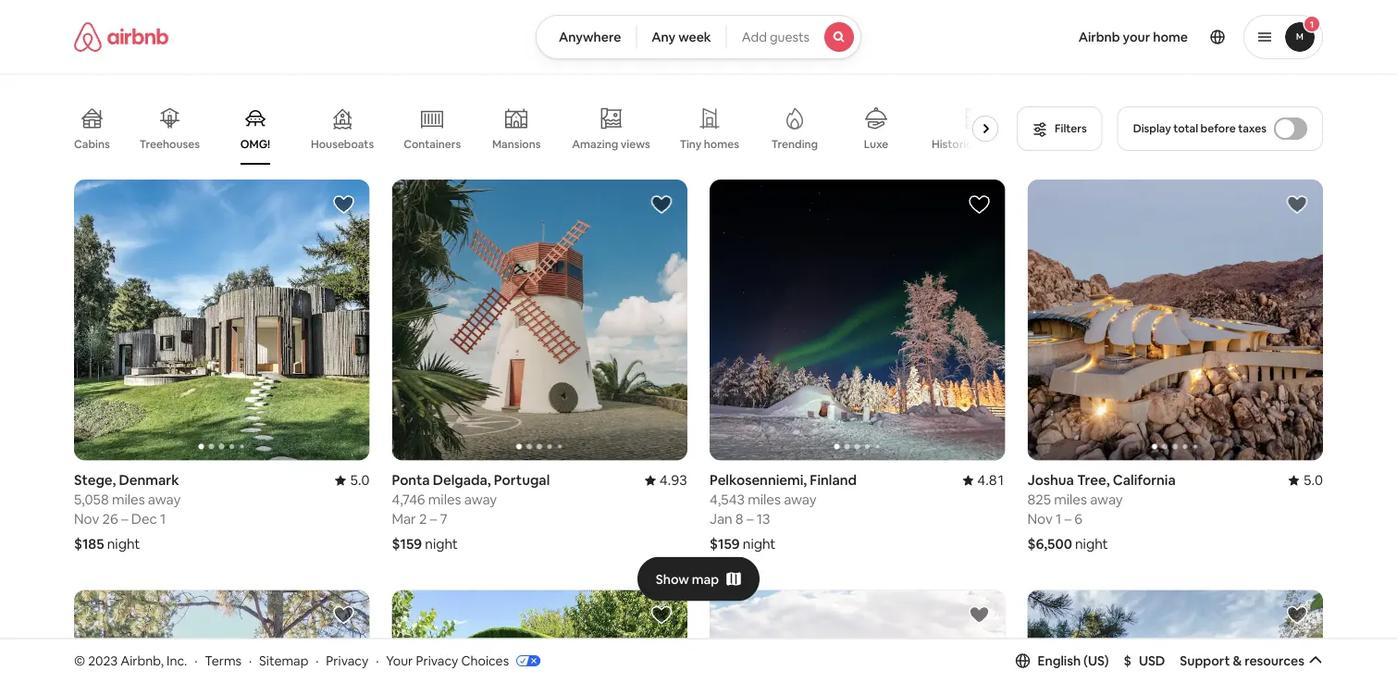 Task type: locate. For each thing, give the bounding box(es) containing it.
– left "6"
[[1065, 510, 1072, 528]]

jan
[[710, 510, 733, 528]]

any week button
[[636, 15, 727, 59]]

terms · sitemap · privacy
[[205, 652, 369, 669]]

4 · from the left
[[376, 652, 379, 669]]

luxe
[[864, 137, 889, 151]]

privacy right your
[[416, 652, 458, 669]]

1 horizontal spatial $159
[[710, 535, 740, 553]]

omg!
[[240, 137, 270, 151]]

homes right historical
[[984, 137, 1019, 151]]

825
[[1028, 491, 1051, 509]]

4 away from the left
[[1090, 491, 1123, 509]]

nov inside stege, denmark 5,058 miles away nov 26 – dec 1 $185 night
[[74, 510, 99, 528]]

$
[[1124, 652, 1132, 669]]

group containing houseboats
[[74, 93, 1019, 165]]

1 inside stege, denmark 5,058 miles away nov 26 – dec 1 $185 night
[[160, 510, 166, 528]]

night
[[107, 535, 140, 553], [425, 535, 458, 553], [743, 535, 776, 553], [1075, 535, 1108, 553]]

night inside pelkosenniemi, finland 4,543 miles away jan 8 – 13 $159 night
[[743, 535, 776, 553]]

away inside joshua tree, california 825 miles away nov 1 – 6 $6,500 night
[[1090, 491, 1123, 509]]

2 5.0 from the left
[[1304, 471, 1324, 489]]

2 – from the left
[[430, 510, 437, 528]]

night down 7 at the left bottom of the page
[[425, 535, 458, 553]]

4 miles from the left
[[1054, 491, 1087, 509]]

nov down 825 in the right of the page
[[1028, 510, 1053, 528]]

1 night from the left
[[107, 535, 140, 553]]

miles up dec
[[112, 491, 145, 509]]

show map button
[[637, 557, 760, 601]]

away down tree,
[[1090, 491, 1123, 509]]

show
[[656, 571, 689, 587]]

2 privacy from the left
[[416, 652, 458, 669]]

add guests
[[742, 29, 810, 45]]

home
[[1153, 29, 1188, 45]]

2 nov from the left
[[1028, 510, 1053, 528]]

– right the 26 on the bottom left of the page
[[121, 510, 128, 528]]

miles up 7 at the left bottom of the page
[[428, 491, 461, 509]]

nov inside joshua tree, california 825 miles away nov 1 – 6 $6,500 night
[[1028, 510, 1053, 528]]

filters button
[[1017, 106, 1103, 151]]

any week
[[652, 29, 711, 45]]

1 · from the left
[[195, 652, 198, 669]]

$159 down jan
[[710, 535, 740, 553]]

away down the delgada,
[[464, 491, 497, 509]]

2 $159 from the left
[[710, 535, 740, 553]]

4 – from the left
[[1065, 510, 1072, 528]]

profile element
[[884, 0, 1324, 74]]

night down "6"
[[1075, 535, 1108, 553]]

sitemap link
[[259, 652, 309, 669]]

0 horizontal spatial 5.0
[[350, 471, 370, 489]]

trending
[[772, 137, 818, 151]]

1 $159 from the left
[[392, 535, 422, 553]]

2 5.0 out of 5 average rating image from the left
[[1289, 471, 1324, 489]]

mar
[[392, 510, 416, 528]]

5.0 out of 5 average rating image
[[335, 471, 370, 489], [1289, 471, 1324, 489]]

miles inside pelkosenniemi, finland 4,543 miles away jan 8 – 13 $159 night
[[748, 491, 781, 509]]

night inside joshua tree, california 825 miles away nov 1 – 6 $6,500 night
[[1075, 535, 1108, 553]]

· right terms link
[[249, 652, 252, 669]]

2 horizontal spatial 1
[[1310, 18, 1314, 30]]

1 horizontal spatial nov
[[1028, 510, 1053, 528]]

1 – from the left
[[121, 510, 128, 528]]

night inside stege, denmark 5,058 miles away nov 26 – dec 1 $185 night
[[107, 535, 140, 553]]

away down 'denmark'
[[148, 491, 181, 509]]

homes for historical homes
[[984, 137, 1019, 151]]

26
[[102, 510, 118, 528]]

add to wishlist: bend, oregon image
[[333, 604, 355, 626]]

5.0
[[350, 471, 370, 489], [1304, 471, 1324, 489]]

(us)
[[1084, 652, 1109, 669]]

privacy down add to wishlist: bend, oregon icon
[[326, 652, 369, 669]]

1 nov from the left
[[74, 510, 99, 528]]

·
[[195, 652, 198, 669], [249, 652, 252, 669], [316, 652, 319, 669], [376, 652, 379, 669]]

denmark
[[119, 471, 179, 489]]

1 horizontal spatial privacy
[[416, 652, 458, 669]]

3 – from the left
[[747, 510, 754, 528]]

1 5.0 from the left
[[350, 471, 370, 489]]

0 horizontal spatial 5.0 out of 5 average rating image
[[335, 471, 370, 489]]

add to wishlist: sandy valley, nevada image
[[969, 604, 991, 626]]

1 5.0 out of 5 average rating image from the left
[[335, 471, 370, 489]]

english (us) button
[[1016, 652, 1109, 669]]

5.0 out of 5 average rating image for joshua tree, california 825 miles away nov 1 – 6 $6,500 night
[[1289, 471, 1324, 489]]

dec
[[131, 510, 157, 528]]

nov
[[74, 510, 99, 528], [1028, 510, 1053, 528]]

0 horizontal spatial 1
[[160, 510, 166, 528]]

add to wishlist: pelkosenniemi, finland image
[[969, 193, 991, 216]]

terms
[[205, 652, 242, 669]]

2 night from the left
[[425, 535, 458, 553]]

· left privacy link
[[316, 652, 319, 669]]

4.81
[[978, 471, 1006, 489]]

mansions
[[492, 137, 541, 151]]

miles up 13
[[748, 491, 781, 509]]

away
[[148, 491, 181, 509], [464, 491, 497, 509], [784, 491, 817, 509], [1090, 491, 1123, 509]]

away down finland
[[784, 491, 817, 509]]

2
[[419, 510, 427, 528]]

$6,500
[[1028, 535, 1073, 553]]

anywhere button
[[536, 15, 637, 59]]

0 horizontal spatial homes
[[704, 137, 739, 151]]

· right inc.
[[195, 652, 198, 669]]

away inside stege, denmark 5,058 miles away nov 26 – dec 1 $185 night
[[148, 491, 181, 509]]

map
[[692, 571, 719, 587]]

taxes
[[1239, 121, 1267, 136]]

0 horizontal spatial nov
[[74, 510, 99, 528]]

· left your
[[376, 652, 379, 669]]

2 away from the left
[[464, 491, 497, 509]]

tree,
[[1077, 471, 1110, 489]]

0 horizontal spatial privacy
[[326, 652, 369, 669]]

night down the 26 on the bottom left of the page
[[107, 535, 140, 553]]

1 button
[[1244, 15, 1324, 59]]

3 away from the left
[[784, 491, 817, 509]]

support
[[1180, 652, 1230, 669]]

group
[[74, 93, 1019, 165], [74, 180, 370, 460], [392, 180, 688, 460], [710, 180, 1006, 460], [1028, 180, 1324, 460], [74, 590, 370, 683], [392, 590, 688, 683], [710, 590, 1006, 683], [1028, 590, 1324, 683]]

2 miles from the left
[[428, 491, 461, 509]]

sitemap
[[259, 652, 309, 669]]

$159 inside pelkosenniemi, finland 4,543 miles away jan 8 – 13 $159 night
[[710, 535, 740, 553]]

– left 7 at the left bottom of the page
[[430, 510, 437, 528]]

1 horizontal spatial 5.0 out of 5 average rating image
[[1289, 471, 1324, 489]]

miles
[[112, 491, 145, 509], [428, 491, 461, 509], [748, 491, 781, 509], [1054, 491, 1087, 509]]

$185
[[74, 535, 104, 553]]

privacy
[[326, 652, 369, 669], [416, 652, 458, 669]]

views
[[621, 137, 650, 151]]

5.0 for stege, denmark 5,058 miles away nov 26 – dec 1 $185 night
[[350, 471, 370, 489]]

homes right tiny
[[704, 137, 739, 151]]

night inside ponta delgada, portugal 4,746 miles away mar 2 – 7 $159 night
[[425, 535, 458, 553]]

$159 inside ponta delgada, portugal 4,746 miles away mar 2 – 7 $159 night
[[392, 535, 422, 553]]

miles up "6"
[[1054, 491, 1087, 509]]

1 miles from the left
[[112, 491, 145, 509]]

miles inside stege, denmark 5,058 miles away nov 26 – dec 1 $185 night
[[112, 491, 145, 509]]

1 away from the left
[[148, 491, 181, 509]]

1 inside joshua tree, california 825 miles away nov 1 – 6 $6,500 night
[[1056, 510, 1062, 528]]

support & resources button
[[1180, 652, 1324, 669]]

$159 down mar
[[392, 535, 422, 553]]

houseboats
[[311, 137, 374, 151]]

$159
[[392, 535, 422, 553], [710, 535, 740, 553]]

1 horizontal spatial homes
[[984, 137, 1019, 151]]

4 night from the left
[[1075, 535, 1108, 553]]

nov down the 5,058
[[74, 510, 99, 528]]

3 night from the left
[[743, 535, 776, 553]]

None search field
[[536, 15, 862, 59]]

1 horizontal spatial 5.0
[[1304, 471, 1324, 489]]

add guests button
[[726, 15, 862, 59]]

display total before taxes
[[1133, 121, 1267, 136]]

3 miles from the left
[[748, 491, 781, 509]]

night down 13
[[743, 535, 776, 553]]

1
[[1310, 18, 1314, 30], [160, 510, 166, 528], [1056, 510, 1062, 528]]

guests
[[770, 29, 810, 45]]

– right 8
[[747, 510, 754, 528]]

0 horizontal spatial $159
[[392, 535, 422, 553]]

add to wishlist: stege, denmark image
[[333, 193, 355, 216]]

tiny homes
[[680, 137, 739, 151]]

– inside stege, denmark 5,058 miles away nov 26 – dec 1 $185 night
[[121, 510, 128, 528]]

&
[[1233, 652, 1242, 669]]

1 horizontal spatial 1
[[1056, 510, 1062, 528]]



Task type: describe. For each thing, give the bounding box(es) containing it.
joshua
[[1028, 471, 1074, 489]]

– inside pelkosenniemi, finland 4,543 miles away jan 8 – 13 $159 night
[[747, 510, 754, 528]]

add
[[742, 29, 767, 45]]

finland
[[810, 471, 857, 489]]

pelkosenniemi, finland 4,543 miles away jan 8 – 13 $159 night
[[710, 471, 857, 553]]

english (us)
[[1038, 652, 1109, 669]]

away inside ponta delgada, portugal 4,746 miles away mar 2 – 7 $159 night
[[464, 491, 497, 509]]

california
[[1113, 471, 1176, 489]]

anywhere
[[559, 29, 621, 45]]

8
[[736, 510, 744, 528]]

stege,
[[74, 471, 116, 489]]

week
[[679, 29, 711, 45]]

2 · from the left
[[249, 652, 252, 669]]

cabins
[[74, 137, 110, 151]]

amazing
[[572, 137, 618, 151]]

stege, denmark 5,058 miles away nov 26 – dec 1 $185 night
[[74, 471, 181, 553]]

5,058
[[74, 491, 109, 509]]

before
[[1201, 121, 1236, 136]]

miles inside ponta delgada, portugal 4,746 miles away mar 2 – 7 $159 night
[[428, 491, 461, 509]]

resources
[[1245, 652, 1305, 669]]

historical
[[932, 137, 981, 151]]

add to wishlist: cedar city, utah image
[[651, 604, 673, 626]]

pelkosenniemi,
[[710, 471, 807, 489]]

airbnb your home
[[1079, 29, 1188, 45]]

airbnb your home link
[[1068, 18, 1199, 56]]

joshua tree, california 825 miles away nov 1 – 6 $6,500 night
[[1028, 471, 1176, 553]]

night for $6,500
[[1075, 535, 1108, 553]]

© 2023 airbnb, inc. ·
[[74, 652, 198, 669]]

ponta
[[392, 471, 430, 489]]

away inside pelkosenniemi, finland 4,543 miles away jan 8 – 13 $159 night
[[784, 491, 817, 509]]

any
[[652, 29, 676, 45]]

miles inside joshua tree, california 825 miles away nov 1 – 6 $6,500 night
[[1054, 491, 1087, 509]]

display total before taxes button
[[1118, 106, 1324, 151]]

6
[[1075, 510, 1083, 528]]

7
[[440, 510, 448, 528]]

airbnb
[[1079, 29, 1120, 45]]

privacy link
[[326, 652, 369, 669]]

night for $185
[[107, 535, 140, 553]]

add to wishlist: joshua tree, california image
[[1286, 193, 1309, 216]]

$ usd
[[1124, 652, 1166, 669]]

tiny
[[680, 137, 702, 151]]

airbnb,
[[121, 652, 164, 669]]

choices
[[461, 652, 509, 669]]

ponta delgada, portugal 4,746 miles away mar 2 – 7 $159 night
[[392, 471, 550, 553]]

13
[[757, 510, 770, 528]]

4,746
[[392, 491, 425, 509]]

your privacy choices
[[386, 652, 509, 669]]

show map
[[656, 571, 719, 587]]

your
[[386, 652, 413, 669]]

– inside joshua tree, california 825 miles away nov 1 – 6 $6,500 night
[[1065, 510, 1072, 528]]

homes for tiny homes
[[704, 137, 739, 151]]

©
[[74, 652, 85, 669]]

containers
[[404, 137, 461, 151]]

4,543
[[710, 491, 745, 509]]

night for $159
[[425, 535, 458, 553]]

your
[[1123, 29, 1151, 45]]

terms link
[[205, 652, 242, 669]]

2023
[[88, 652, 118, 669]]

none search field containing anywhere
[[536, 15, 862, 59]]

english
[[1038, 652, 1081, 669]]

– inside ponta delgada, portugal 4,746 miles away mar 2 – 7 $159 night
[[430, 510, 437, 528]]

4.93 out of 5 average rating image
[[645, 471, 688, 489]]

support & resources
[[1180, 652, 1305, 669]]

add to wishlist: ponta delgada, portugal image
[[651, 193, 673, 216]]

historical homes
[[932, 137, 1019, 151]]

inc.
[[167, 652, 187, 669]]

total
[[1174, 121, 1199, 136]]

4.93
[[660, 471, 688, 489]]

1 privacy from the left
[[326, 652, 369, 669]]

3 · from the left
[[316, 652, 319, 669]]

1 inside dropdown button
[[1310, 18, 1314, 30]]

5.0 out of 5 average rating image for stege, denmark 5,058 miles away nov 26 – dec 1 $185 night
[[335, 471, 370, 489]]

add to wishlist: fernwood, idaho image
[[1286, 604, 1309, 626]]

5.0 for joshua tree, california 825 miles away nov 1 – 6 $6,500 night
[[1304, 471, 1324, 489]]

delgada,
[[433, 471, 491, 489]]

portugal
[[494, 471, 550, 489]]

amazing views
[[572, 137, 650, 151]]

display
[[1133, 121, 1171, 136]]

usd
[[1139, 652, 1166, 669]]

your privacy choices link
[[386, 652, 541, 670]]

treehouses
[[140, 137, 200, 151]]

4.81 out of 5 average rating image
[[963, 471, 1006, 489]]

filters
[[1055, 121, 1087, 136]]



Task type: vqa. For each thing, say whether or not it's contained in the screenshot.


